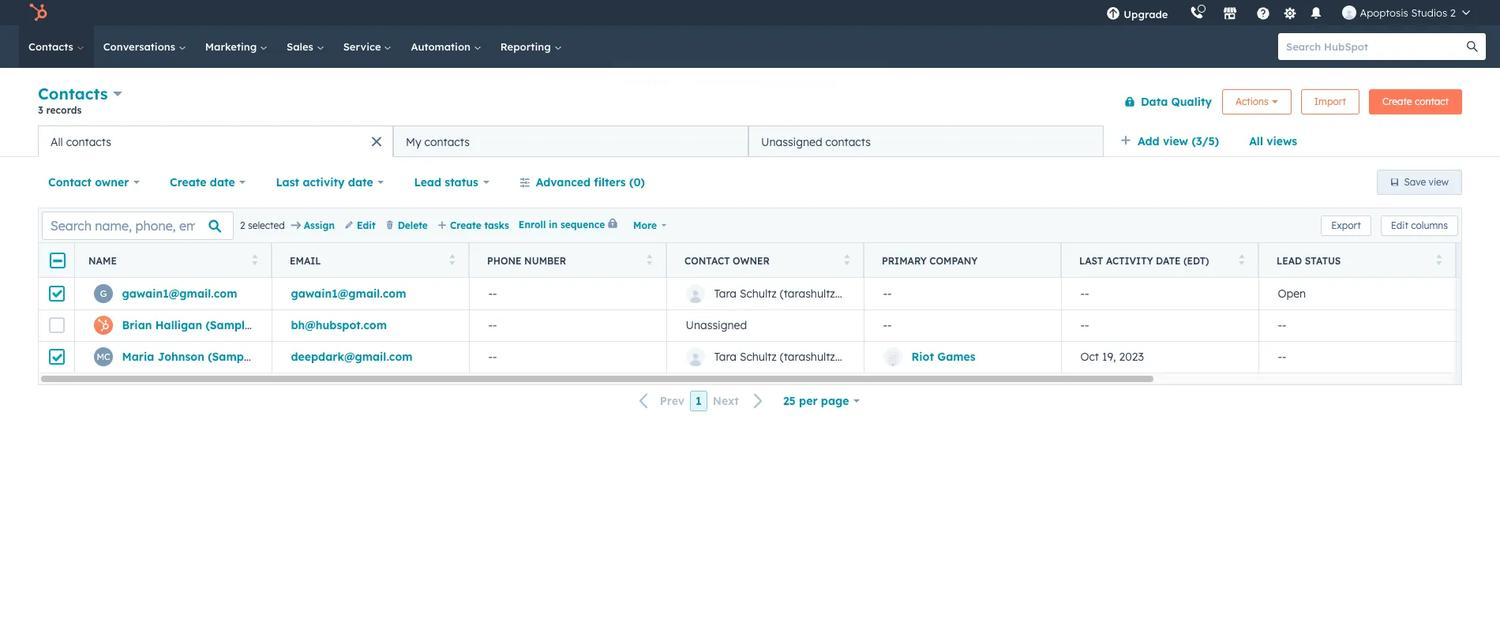 Task type: describe. For each thing, give the bounding box(es) containing it.
press to sort. element for last activity date (edt)
[[1238, 254, 1244, 267]]

contacts for unassigned contacts
[[826, 135, 871, 149]]

filters
[[594, 175, 626, 189]]

reporting
[[500, 40, 554, 53]]

hubspot link
[[19, 3, 59, 22]]

add view (3/5)
[[1138, 134, 1219, 148]]

press to sort. element for contact owner
[[844, 254, 850, 267]]

all contacts button
[[38, 126, 393, 157]]

Search HubSpot search field
[[1278, 33, 1472, 60]]

25 per page
[[783, 394, 849, 408]]

marketing
[[205, 40, 260, 53]]

oct
[[1080, 350, 1099, 364]]

bh@hubspot.com
[[291, 318, 387, 332]]

create contact button
[[1369, 89, 1462, 114]]

last activity date button
[[266, 167, 394, 198]]

all for all contacts
[[51, 135, 63, 149]]

views
[[1267, 134, 1297, 148]]

save view button
[[1377, 170, 1462, 195]]

halligan
[[155, 318, 202, 332]]

enroll in sequence
[[519, 219, 605, 231]]

press to sort. image for last activity date (edt)
[[1238, 254, 1244, 265]]

tara schultz image
[[1343, 6, 1357, 20]]

1 vertical spatial contact owner
[[685, 255, 770, 266]]

(tarashultz49@gmail.com) for oct 19, 2023
[[780, 350, 917, 364]]

19,
[[1102, 350, 1116, 364]]

tara for gawain1@gmail.com
[[714, 286, 737, 301]]

save view
[[1404, 176, 1449, 188]]

my
[[406, 135, 421, 149]]

edit for edit columns
[[1391, 219, 1408, 231]]

lead for lead status
[[414, 175, 441, 189]]

(sample for johnson
[[208, 350, 253, 364]]

contacts link
[[19, 25, 94, 68]]

open
[[1278, 286, 1306, 301]]

apoptosis
[[1360, 6, 1408, 19]]

advanced
[[536, 175, 591, 189]]

hubspot image
[[28, 3, 47, 22]]

create for create contact
[[1382, 95, 1412, 107]]

riot games
[[912, 350, 976, 364]]

all views link
[[1239, 126, 1308, 157]]

1 vertical spatial contact
[[685, 255, 730, 266]]

riot games link
[[912, 350, 976, 364]]

columns
[[1411, 219, 1448, 231]]

enroll
[[519, 219, 546, 231]]

johnson
[[158, 350, 204, 364]]

sales
[[287, 40, 316, 53]]

my contacts
[[406, 135, 470, 149]]

quality
[[1171, 94, 1212, 109]]

deepdark@gmail.com link
[[291, 350, 413, 364]]

search button
[[1459, 33, 1486, 60]]

contacts banner
[[38, 81, 1462, 126]]

edit button
[[344, 218, 376, 233]]

(0)
[[629, 175, 645, 189]]

schultz for oct 19, 2023
[[740, 350, 777, 364]]

create for create date
[[170, 175, 206, 189]]

maria
[[122, 350, 154, 364]]

contact) for deepdark@gmail.com
[[257, 350, 304, 364]]

data quality button
[[1114, 86, 1213, 117]]

edit columns
[[1391, 219, 1448, 231]]

data
[[1141, 94, 1168, 109]]

all contacts
[[51, 135, 111, 149]]

per
[[799, 394, 818, 408]]

delete button
[[385, 218, 428, 233]]

-- button for bh@hubspot.com
[[469, 309, 666, 341]]

contacts for my contacts
[[424, 135, 470, 149]]

contacts button
[[38, 82, 122, 105]]

brian
[[122, 318, 152, 332]]

owner inside popup button
[[95, 175, 129, 189]]

view for save
[[1429, 176, 1449, 188]]

activity
[[303, 175, 345, 189]]

tara schultz (tarashultz49@gmail.com) for --
[[714, 286, 917, 301]]

bh@hubspot.com button
[[272, 309, 469, 341]]

next button
[[707, 391, 773, 412]]

marketing link
[[196, 25, 277, 68]]

0 vertical spatial contacts
[[28, 40, 76, 53]]

all for all views
[[1249, 134, 1263, 148]]

next
[[713, 394, 739, 408]]

tara for deepdark@gmail.com
[[714, 350, 737, 364]]

settings link
[[1280, 4, 1300, 21]]

1 press to sort. element from the left
[[251, 254, 257, 267]]

1 gawain1@gmail.com link from the left
[[122, 286, 237, 301]]

studios
[[1411, 6, 1447, 19]]

view for add
[[1163, 134, 1188, 148]]

deepdark@gmail.com
[[291, 350, 413, 364]]

Search name, phone, email addresses, or company search field
[[42, 211, 234, 240]]

more
[[633, 219, 657, 231]]

(3/5)
[[1192, 134, 1219, 148]]

date
[[1156, 255, 1181, 266]]

1 vertical spatial owner
[[733, 255, 770, 266]]

upgrade
[[1124, 8, 1168, 21]]

unassigned for unassigned contacts
[[761, 135, 822, 149]]

25
[[783, 394, 796, 408]]

data quality
[[1141, 94, 1212, 109]]

lead status
[[1277, 255, 1341, 266]]

search image
[[1467, 41, 1478, 52]]

create date
[[170, 175, 235, 189]]

unassigned contacts button
[[748, 126, 1104, 157]]

2 selected
[[240, 219, 285, 231]]

name
[[88, 255, 117, 266]]

lead status
[[414, 175, 478, 189]]

contacts inside popup button
[[38, 84, 108, 103]]

prev
[[660, 394, 685, 408]]

-- button for gawain1@gmail.com
[[469, 278, 666, 309]]

actions button
[[1222, 89, 1291, 114]]

1 button
[[690, 391, 707, 411]]

conversations link
[[94, 25, 196, 68]]

apoptosis studios 2
[[1360, 6, 1456, 19]]

2 inside apoptosis studios 2 popup button
[[1450, 6, 1456, 19]]

schultz for --
[[740, 286, 777, 301]]

gawain1@gmail.com link inside gawain1@gmail.com button
[[291, 286, 406, 301]]

last for last activity date
[[276, 175, 299, 189]]

import button
[[1301, 89, 1359, 114]]

press to sort. image for email
[[449, 254, 455, 265]]

number
[[524, 255, 566, 266]]

create date button
[[160, 167, 256, 198]]

notifications button
[[1303, 0, 1330, 25]]

service link
[[334, 25, 401, 68]]



Task type: vqa. For each thing, say whether or not it's contained in the screenshot.
THE LEAD to the right
yes



Task type: locate. For each thing, give the bounding box(es) containing it.
press to sort. image right (edt)
[[1238, 254, 1244, 265]]

delete
[[398, 219, 428, 231]]

1 horizontal spatial lead
[[1277, 255, 1302, 266]]

2 tara schultz (tarashultz49@gmail.com) from the top
[[714, 350, 917, 364]]

(sample up the maria johnson (sample contact) link on the bottom left
[[206, 318, 251, 332]]

view inside add view (3/5) popup button
[[1163, 134, 1188, 148]]

6 press to sort. element from the left
[[1436, 254, 1442, 267]]

view right save
[[1429, 176, 1449, 188]]

(tarashultz49@gmail.com) for --
[[780, 286, 917, 301]]

0 vertical spatial (sample
[[206, 318, 251, 332]]

0 vertical spatial create
[[1382, 95, 1412, 107]]

2 tara schultz (tarashultz49@gmail.com) button from the top
[[666, 341, 917, 373]]

press to sort. element down the create tasks button
[[449, 254, 455, 267]]

primary company
[[882, 255, 978, 266]]

create down all contacts button
[[170, 175, 206, 189]]

schultz down 'unassigned' button
[[740, 350, 777, 364]]

last
[[276, 175, 299, 189], [1079, 255, 1103, 266]]

2 horizontal spatial contacts
[[826, 135, 871, 149]]

(tarashultz49@gmail.com)
[[780, 286, 917, 301], [780, 350, 917, 364]]

press to sort. element
[[251, 254, 257, 267], [449, 254, 455, 267], [646, 254, 652, 267], [844, 254, 850, 267], [1238, 254, 1244, 267], [1436, 254, 1442, 267]]

tara up 'next'
[[714, 350, 737, 364]]

2 tara from the top
[[714, 350, 737, 364]]

0 horizontal spatial gawain1@gmail.com
[[122, 286, 237, 301]]

contacts up records
[[38, 84, 108, 103]]

unassigned for unassigned
[[686, 318, 747, 332]]

press to sort. image down more popup button
[[646, 254, 652, 265]]

menu
[[1095, 0, 1481, 25]]

contact owner
[[48, 175, 129, 189], [685, 255, 770, 266]]

2 right the studios
[[1450, 6, 1456, 19]]

all left views in the top of the page
[[1249, 134, 1263, 148]]

1 horizontal spatial owner
[[733, 255, 770, 266]]

help image
[[1257, 7, 1271, 21]]

5 press to sort. image from the left
[[1436, 254, 1442, 265]]

tara schultz (tarashultz49@gmail.com) button for -
[[666, 278, 917, 309]]

1 vertical spatial last
[[1079, 255, 1103, 266]]

enroll in sequence button
[[519, 218, 624, 232]]

2 gawain1@gmail.com link from the left
[[291, 286, 406, 301]]

gawain1@gmail.com inside button
[[291, 286, 406, 301]]

tara schultz (tarashultz49@gmail.com) button up the 25
[[666, 341, 917, 373]]

sales link
[[277, 25, 334, 68]]

menu item
[[1179, 0, 1182, 25]]

tara schultz (tarashultz49@gmail.com) button
[[666, 278, 917, 309], [666, 341, 917, 373]]

3 press to sort. image from the left
[[646, 254, 652, 265]]

contact)
[[255, 318, 302, 332], [257, 350, 304, 364]]

calling icon button
[[1184, 2, 1211, 23]]

open button
[[1259, 278, 1456, 309]]

4 press to sort. element from the left
[[844, 254, 850, 267]]

all views
[[1249, 134, 1297, 148]]

date down all contacts button
[[210, 175, 235, 189]]

contact) down bh@hubspot.com link
[[257, 350, 304, 364]]

lead left status
[[414, 175, 441, 189]]

unassigned button
[[666, 309, 864, 341]]

marketplaces image
[[1223, 7, 1238, 21]]

gawain1@gmail.com up "halligan"
[[122, 286, 237, 301]]

create left tasks
[[450, 219, 481, 231]]

edit for edit
[[357, 219, 376, 231]]

activity
[[1106, 255, 1153, 266]]

0 vertical spatial contact)
[[255, 318, 302, 332]]

last for last activity date (edt)
[[1079, 255, 1103, 266]]

1 horizontal spatial date
[[348, 175, 373, 189]]

in
[[549, 219, 558, 231]]

view right add
[[1163, 134, 1188, 148]]

0 vertical spatial contact
[[48, 175, 91, 189]]

press to sort. element for email
[[449, 254, 455, 267]]

-- button
[[469, 278, 666, 309], [469, 309, 666, 341], [1259, 309, 1456, 341], [469, 341, 666, 373], [1259, 341, 1456, 373]]

(sample down the brian halligan (sample contact) at the left of page
[[208, 350, 253, 364]]

automation
[[411, 40, 474, 53]]

lead up open on the right top
[[1277, 255, 1302, 266]]

0 horizontal spatial edit
[[357, 219, 376, 231]]

5 press to sort. element from the left
[[1238, 254, 1244, 267]]

lead inside popup button
[[414, 175, 441, 189]]

1 tara from the top
[[714, 286, 737, 301]]

company
[[930, 255, 978, 266]]

all inside button
[[51, 135, 63, 149]]

0 vertical spatial schultz
[[740, 286, 777, 301]]

0 horizontal spatial last
[[276, 175, 299, 189]]

(tarashultz49@gmail.com) up page at the right of page
[[780, 350, 917, 364]]

1 horizontal spatial gawain1@gmail.com link
[[291, 286, 406, 301]]

edit left columns
[[1391, 219, 1408, 231]]

press to sort. image down 2 selected
[[251, 254, 257, 265]]

reporting link
[[491, 25, 571, 68]]

1 contacts from the left
[[66, 135, 111, 149]]

0 vertical spatial 2
[[1450, 6, 1456, 19]]

2 date from the left
[[348, 175, 373, 189]]

create inside create date popup button
[[170, 175, 206, 189]]

0 vertical spatial tara schultz (tarashultz49@gmail.com)
[[714, 286, 917, 301]]

primary company column header
[[864, 243, 1062, 278]]

2 gawain1@gmail.com from the left
[[291, 286, 406, 301]]

1 vertical spatial schultz
[[740, 350, 777, 364]]

deepdark@gmail.com button
[[272, 341, 469, 373]]

apoptosis studios 2 button
[[1333, 0, 1480, 25]]

bh@hubspot.com link
[[291, 318, 387, 332]]

2 press to sort. image from the left
[[449, 254, 455, 265]]

1 vertical spatial tara schultz (tarashultz49@gmail.com)
[[714, 350, 917, 364]]

contact
[[1415, 95, 1449, 107]]

0 horizontal spatial gawain1@gmail.com link
[[122, 286, 237, 301]]

unassigned down contacts 'banner'
[[761, 135, 822, 149]]

actions
[[1236, 95, 1269, 107]]

0 horizontal spatial view
[[1163, 134, 1188, 148]]

1 (tarashultz49@gmail.com) from the top
[[780, 286, 917, 301]]

1 horizontal spatial last
[[1079, 255, 1103, 266]]

0 vertical spatial lead
[[414, 175, 441, 189]]

gawain1@gmail.com button
[[272, 278, 469, 309]]

0 horizontal spatial create
[[170, 175, 206, 189]]

press to sort. image for lead status
[[1436, 254, 1442, 265]]

save
[[1404, 176, 1426, 188]]

contact owner button
[[38, 167, 150, 198]]

menu containing apoptosis studios 2
[[1095, 0, 1481, 25]]

1 tara schultz (tarashultz49@gmail.com) from the top
[[714, 286, 917, 301]]

(edt)
[[1184, 255, 1209, 266]]

tasks
[[484, 219, 509, 231]]

service
[[343, 40, 384, 53]]

0 vertical spatial last
[[276, 175, 299, 189]]

more button
[[633, 217, 666, 234]]

marketplaces button
[[1214, 0, 1247, 25]]

1 vertical spatial contact)
[[257, 350, 304, 364]]

0 horizontal spatial lead
[[414, 175, 441, 189]]

primary
[[882, 255, 927, 266]]

pagination navigation
[[630, 391, 773, 412]]

press to sort. image
[[844, 254, 850, 265]]

advanced filters (0)
[[536, 175, 645, 189]]

press to sort. element right (edt)
[[1238, 254, 1244, 267]]

contact) for bh@hubspot.com
[[255, 318, 302, 332]]

edit left the delete button
[[357, 219, 376, 231]]

oct 19, 2023
[[1080, 350, 1144, 364]]

2
[[1450, 6, 1456, 19], [240, 219, 245, 231]]

0 horizontal spatial contacts
[[66, 135, 111, 149]]

--
[[488, 286, 497, 301], [883, 286, 892, 301], [1080, 286, 1089, 301], [488, 318, 497, 332], [883, 318, 892, 332], [1080, 318, 1089, 332], [1278, 318, 1287, 332], [488, 350, 497, 364], [1278, 350, 1287, 364]]

upgrade image
[[1106, 7, 1121, 21]]

1 horizontal spatial gawain1@gmail.com
[[291, 286, 406, 301]]

1 horizontal spatial create
[[450, 219, 481, 231]]

notifications image
[[1309, 7, 1324, 21]]

2 left selected
[[240, 219, 245, 231]]

tara up 'unassigned' button
[[714, 286, 737, 301]]

date right activity
[[348, 175, 373, 189]]

2 schultz from the top
[[740, 350, 777, 364]]

0 vertical spatial contact owner
[[48, 175, 129, 189]]

last inside popup button
[[276, 175, 299, 189]]

export
[[1331, 219, 1361, 231]]

unassigned up 'next'
[[686, 318, 747, 332]]

help button
[[1250, 0, 1277, 25]]

owner up 'unassigned' button
[[733, 255, 770, 266]]

settings image
[[1283, 7, 1297, 21]]

tara schultz (tarashultz49@gmail.com) for oct 19, 2023
[[714, 350, 917, 364]]

2 contacts from the left
[[424, 135, 470, 149]]

0 vertical spatial owner
[[95, 175, 129, 189]]

press to sort. element down more popup button
[[646, 254, 652, 267]]

brian halligan (sample contact) link
[[122, 318, 302, 332]]

calling icon image
[[1190, 6, 1204, 21]]

1 horizontal spatial contacts
[[424, 135, 470, 149]]

0 horizontal spatial all
[[51, 135, 63, 149]]

1 vertical spatial (tarashultz49@gmail.com)
[[780, 350, 917, 364]]

1 vertical spatial unassigned
[[686, 318, 747, 332]]

2 edit from the left
[[1391, 219, 1408, 231]]

press to sort. image down columns
[[1436, 254, 1442, 265]]

lead
[[414, 175, 441, 189], [1277, 255, 1302, 266]]

create inside the create tasks button
[[450, 219, 481, 231]]

3 press to sort. element from the left
[[646, 254, 652, 267]]

1 vertical spatial (sample
[[208, 350, 253, 364]]

3 records
[[38, 104, 82, 116]]

create tasks
[[450, 219, 509, 231]]

email
[[290, 255, 321, 266]]

1 schultz from the top
[[740, 286, 777, 301]]

import
[[1314, 95, 1346, 107]]

contacts for all contacts
[[66, 135, 111, 149]]

gawain1@gmail.com up bh@hubspot.com link
[[291, 286, 406, 301]]

1 horizontal spatial unassigned
[[761, 135, 822, 149]]

lead for lead status
[[1277, 255, 1302, 266]]

automation link
[[401, 25, 491, 68]]

0 vertical spatial view
[[1163, 134, 1188, 148]]

prev button
[[630, 391, 690, 412]]

contacts down hubspot link
[[28, 40, 76, 53]]

contact owner up 'unassigned' button
[[685, 255, 770, 266]]

press to sort. image down the create tasks button
[[449, 254, 455, 265]]

contact owner down all contacts
[[48, 175, 129, 189]]

0 horizontal spatial contact
[[48, 175, 91, 189]]

0 vertical spatial tara
[[714, 286, 737, 301]]

create tasks button
[[437, 218, 509, 233]]

0 vertical spatial unassigned
[[761, 135, 822, 149]]

0 horizontal spatial unassigned
[[686, 318, 747, 332]]

-- button for deepdark@gmail.com
[[469, 341, 666, 373]]

(tarashultz49@gmail.com) down press to sort. icon
[[780, 286, 917, 301]]

press to sort. element for phone number
[[646, 254, 652, 267]]

4 press to sort. image from the left
[[1238, 254, 1244, 265]]

view inside save view button
[[1429, 176, 1449, 188]]

1 press to sort. image from the left
[[251, 254, 257, 265]]

all
[[1249, 134, 1263, 148], [51, 135, 63, 149]]

assign
[[304, 219, 335, 231]]

1 horizontal spatial all
[[1249, 134, 1263, 148]]

tara schultz (tarashultz49@gmail.com) down press to sort. icon
[[714, 286, 917, 301]]

contact) down the email
[[255, 318, 302, 332]]

schultz up 'unassigned' button
[[740, 286, 777, 301]]

2 all from the left
[[51, 135, 63, 149]]

edit inside edit "button"
[[357, 219, 376, 231]]

create for create tasks
[[450, 219, 481, 231]]

1 horizontal spatial contact owner
[[685, 255, 770, 266]]

contacts
[[66, 135, 111, 149], [424, 135, 470, 149], [826, 135, 871, 149]]

1 vertical spatial create
[[170, 175, 206, 189]]

advanced filters (0) button
[[509, 167, 655, 198]]

1
[[696, 394, 702, 408]]

last activity date
[[276, 175, 373, 189]]

1 vertical spatial lead
[[1277, 255, 1302, 266]]

0 horizontal spatial contact owner
[[48, 175, 129, 189]]

status
[[445, 175, 478, 189]]

press to sort. element left primary
[[844, 254, 850, 267]]

(sample for halligan
[[206, 318, 251, 332]]

1 vertical spatial tara schultz (tarashultz49@gmail.com) button
[[666, 341, 917, 373]]

3 contacts from the left
[[826, 135, 871, 149]]

1 date from the left
[[210, 175, 235, 189]]

tara schultz (tarashultz49@gmail.com)
[[714, 286, 917, 301], [714, 350, 917, 364]]

1 all from the left
[[1249, 134, 1263, 148]]

gawain1@gmail.com link up "halligan"
[[122, 286, 237, 301]]

tara schultz (tarashultz49@gmail.com) button for oct
[[666, 341, 917, 373]]

add view (3/5) button
[[1110, 126, 1239, 157]]

2023
[[1119, 350, 1144, 364]]

2 vertical spatial create
[[450, 219, 481, 231]]

owner up 'search name, phone, email addresses, or company' search field
[[95, 175, 129, 189]]

tara schultz (tarashultz49@gmail.com) up 25 per page
[[714, 350, 917, 364]]

0 vertical spatial (tarashultz49@gmail.com)
[[780, 286, 917, 301]]

1 vertical spatial tara
[[714, 350, 737, 364]]

0 horizontal spatial owner
[[95, 175, 129, 189]]

2 (tarashultz49@gmail.com) from the top
[[780, 350, 917, 364]]

1 horizontal spatial contact
[[685, 255, 730, 266]]

0 horizontal spatial 2
[[240, 219, 245, 231]]

last activity date (edt)
[[1079, 255, 1209, 266]]

1 gawain1@gmail.com from the left
[[122, 286, 237, 301]]

assign button
[[291, 218, 335, 233]]

phone number
[[487, 255, 566, 266]]

1 vertical spatial contacts
[[38, 84, 108, 103]]

edit inside the "edit columns" button
[[1391, 219, 1408, 231]]

1 horizontal spatial edit
[[1391, 219, 1408, 231]]

1 horizontal spatial 2
[[1450, 6, 1456, 19]]

press to sort. element down columns
[[1436, 254, 1442, 267]]

contact inside popup button
[[48, 175, 91, 189]]

maria johnson (sample contact)
[[122, 350, 304, 364]]

tara schultz (tarashultz49@gmail.com) button down press to sort. icon
[[666, 278, 917, 309]]

2 horizontal spatial create
[[1382, 95, 1412, 107]]

all down 3 records
[[51, 135, 63, 149]]

press to sort. image
[[251, 254, 257, 265], [449, 254, 455, 265], [646, 254, 652, 265], [1238, 254, 1244, 265], [1436, 254, 1442, 265]]

brian halligan (sample contact)
[[122, 318, 302, 332]]

lead status button
[[404, 167, 500, 198]]

1 edit from the left
[[357, 219, 376, 231]]

create left contact
[[1382, 95, 1412, 107]]

conversations
[[103, 40, 178, 53]]

1 tara schultz (tarashultz49@gmail.com) button from the top
[[666, 278, 917, 309]]

0 horizontal spatial date
[[210, 175, 235, 189]]

gawain1@gmail.com link up bh@hubspot.com link
[[291, 286, 406, 301]]

create inside create contact button
[[1382, 95, 1412, 107]]

press to sort. element for lead status
[[1436, 254, 1442, 267]]

press to sort. element down 2 selected
[[251, 254, 257, 267]]

phone
[[487, 255, 522, 266]]

1 vertical spatial view
[[1429, 176, 1449, 188]]

1 vertical spatial 2
[[240, 219, 245, 231]]

0 vertical spatial tara schultz (tarashultz49@gmail.com) button
[[666, 278, 917, 309]]

1 horizontal spatial view
[[1429, 176, 1449, 188]]

contact owner inside contact owner popup button
[[48, 175, 129, 189]]

press to sort. image for phone number
[[646, 254, 652, 265]]

2 press to sort. element from the left
[[449, 254, 455, 267]]



